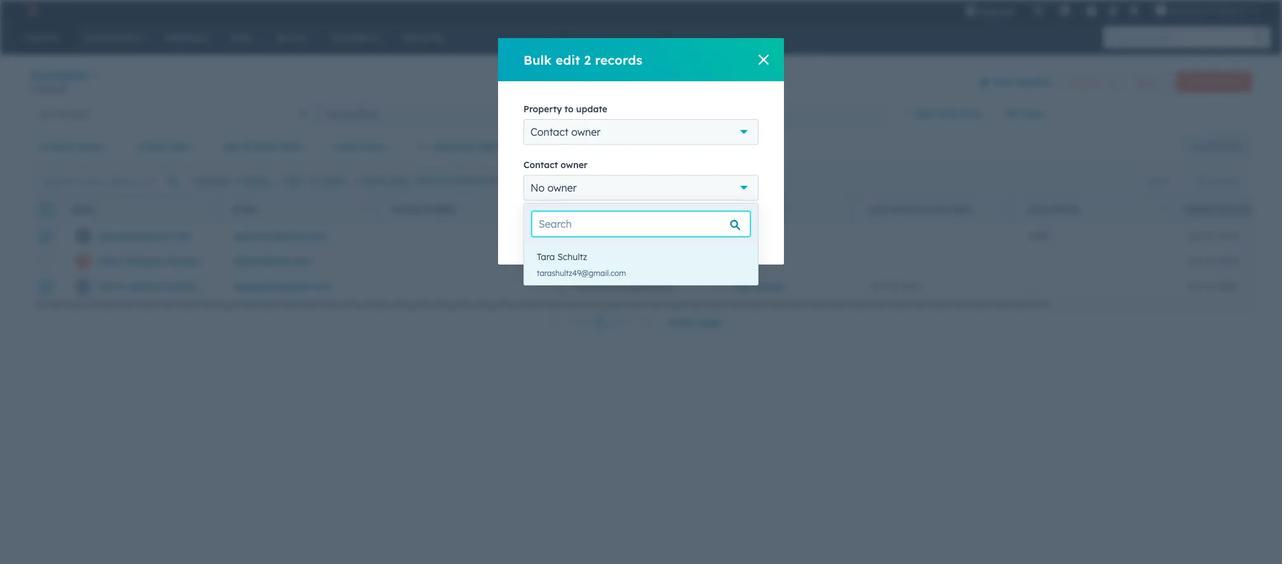 Task type: vqa. For each thing, say whether or not it's contained in the screenshot.
oct associated with deepdark@gmail.com
yes



Task type: describe. For each thing, give the bounding box(es) containing it.
brian halligan (sample contact) link
[[98, 256, 243, 267]]

contact owner down all contacts
[[39, 141, 104, 152]]

settings image
[[1107, 5, 1119, 17]]

studios
[[1211, 5, 1240, 15]]

selected
[[199, 176, 229, 186]]

tara schultz tarashultz49@gmail.com
[[537, 252, 626, 278]]

oct 18, 2023 for deepdark@gmail.com
[[1187, 282, 1238, 293]]

Search search field
[[532, 212, 750, 237]]

riot games link
[[733, 282, 785, 293]]

(tarashultz49@gmail.com) for open
[[628, 230, 738, 242]]

press to sort. image for contact owner
[[679, 204, 684, 213]]

oct for deepdark@gmail.com
[[1187, 282, 1202, 293]]

per
[[680, 317, 695, 328]]

update
[[576, 104, 607, 115]]

gawain1@gmail.com inside gawain1@gmail.com button
[[234, 230, 327, 242]]

contacts banner
[[30, 65, 1252, 101]]

maria johnson (sample contact) link
[[98, 282, 245, 293]]

gawain1@gmail.com link inside button
[[234, 230, 327, 242]]

advanced filters (0)
[[431, 141, 519, 152]]

all for all views
[[1005, 108, 1016, 119]]

18, for deepdark@gmail.com
[[1205, 282, 1216, 293]]

deepdark@gmail.com button
[[219, 274, 377, 300]]

quality
[[1018, 76, 1050, 87]]

enroll in sequence button
[[417, 176, 502, 187]]

3
[[30, 84, 35, 93]]

create for create date (edt)
[[1186, 205, 1216, 214]]

2023 for gawain1@gmail.com
[[1218, 230, 1238, 242]]

data
[[993, 76, 1015, 87]]

tara schultz image
[[1155, 4, 1167, 16]]

25 per page button
[[659, 310, 738, 335]]

1
[[597, 317, 602, 328]]

advanced
[[431, 141, 475, 152]]

press to sort. element for last activity date (edt)
[[997, 204, 1001, 215]]

25
[[668, 317, 678, 328]]

25 per page
[[668, 317, 721, 328]]

owner inside popup button
[[548, 182, 577, 194]]

johnson
[[127, 282, 164, 293]]

primary company
[[710, 205, 787, 214]]

(tarashultz49@gmail.com) for --
[[628, 282, 738, 293]]

export button
[[1138, 173, 1178, 190]]

in
[[442, 176, 449, 186]]

bh@hubspot.com link
[[234, 256, 311, 267]]

marketplaces image
[[1059, 6, 1071, 17]]

save view
[[1205, 142, 1241, 151]]

schultz inside tara schultz tarashultz49@gmail.com
[[557, 252, 587, 263]]

unassigned for unassigned contacts
[[612, 108, 662, 120]]

lead for lead status
[[1027, 205, 1048, 214]]

status
[[1050, 205, 1079, 214]]

property
[[524, 104, 562, 115]]

bulk edit 2 records
[[524, 52, 642, 68]]

contacts
[[30, 67, 87, 83]]

import
[[1133, 77, 1158, 86]]

all contacts button
[[30, 101, 316, 126]]

cancel
[[611, 231, 641, 243]]

1 horizontal spatial oct 19, 2023
[[1187, 230, 1238, 242]]

deepdark@gmail.com
[[234, 282, 332, 293]]

1 date from the left
[[169, 141, 189, 152]]

view for save
[[1225, 142, 1241, 151]]

notifications button
[[1124, 0, 1145, 20]]

edit columns button
[[1186, 173, 1248, 190]]

import button
[[1122, 71, 1169, 92]]

press to sort. element for email
[[361, 204, 366, 215]]

schultz for gawain1@gmail.com
[[595, 230, 625, 242]]

contact
[[1213, 77, 1241, 86]]

1 horizontal spatial contact owner button
[[524, 119, 759, 145]]

data quality
[[993, 76, 1050, 87]]

2 vertical spatial 2
[[193, 176, 197, 186]]

last activity date button
[[214, 134, 317, 159]]

1 gawain1@gmail.com from the left
[[98, 230, 191, 242]]

contact up the no
[[524, 159, 558, 171]]

lead for lead status
[[333, 141, 355, 152]]

add
[[916, 108, 933, 119]]

contact) for bh@hubspot.com
[[205, 256, 243, 267]]

press to sort. image for email
[[361, 204, 366, 213]]

press to sort. element for contact owner
[[679, 204, 684, 215]]

riot
[[733, 282, 752, 293]]

2 date from the left
[[280, 141, 300, 152]]

data quality button
[[971, 69, 1051, 94]]

no owner button
[[524, 175, 759, 201]]

status
[[358, 141, 385, 152]]

all views
[[1005, 108, 1044, 119]]

0 horizontal spatial contact owner button
[[30, 134, 121, 159]]

create date (edt)
[[1186, 205, 1261, 214]]

enroll in sequence
[[417, 176, 487, 186]]

press to sort. image for lead status
[[1155, 204, 1160, 213]]

tara schultz list box
[[524, 245, 758, 285]]

save
[[1205, 142, 1223, 151]]

calling icon image
[[1033, 5, 1044, 17]]

1 (edt) from the left
[[952, 205, 973, 214]]

tarashultz49@gmail.com
[[537, 269, 626, 278]]

help image
[[1086, 6, 1098, 17]]

2023 for deepdark@gmail.com
[[1218, 282, 1238, 293]]

update button
[[524, 224, 588, 250]]

1 vertical spatial oct 19, 2023
[[869, 282, 920, 293]]

assign button
[[234, 176, 269, 187]]

1 gawain1@gmail.com link from the left
[[98, 230, 191, 242]]

unassigned contacts
[[612, 108, 701, 120]]

unassigned contacts button
[[602, 101, 888, 126]]

email
[[233, 205, 258, 214]]

all for all contacts
[[41, 108, 51, 120]]

2 date from the left
[[1218, 205, 1238, 214]]

primary company column header
[[695, 196, 855, 224]]

columns
[[1210, 176, 1240, 186]]

number
[[422, 205, 456, 214]]

tara schultz (tarashultz49@gmail.com) button for gawain1@gmail.com
[[536, 224, 738, 249]]

lead status
[[1027, 205, 1079, 214]]

last for last activity date (edt)
[[868, 205, 888, 214]]

create for create contact
[[1187, 77, 1211, 86]]

owner up cancel button
[[590, 205, 619, 214]]

search button
[[1249, 27, 1271, 48]]

0 horizontal spatial 19,
[[887, 282, 898, 293]]

maria
[[98, 282, 124, 293]]

primary
[[710, 205, 746, 214]]

unassigned for unassigned
[[552, 256, 601, 267]]

schultz for deepdark@gmail.com
[[595, 282, 625, 293]]

save view button
[[1183, 137, 1252, 157]]

3 records
[[30, 84, 66, 93]]

search image
[[1255, 33, 1264, 42]]

-- button for bh@hubspot.com
[[1013, 249, 1172, 274]]

brian
[[98, 256, 122, 267]]

edit
[[556, 52, 580, 68]]

create contact
[[1187, 77, 1241, 86]]

Search name, phone, email addresses, or company search field
[[34, 170, 188, 193]]

views
[[1019, 108, 1044, 119]]

contacts for unassigned contacts
[[664, 108, 701, 120]]

more
[[510, 176, 529, 186]]

open button
[[1013, 224, 1172, 249]]

tara inside tara schultz tarashultz49@gmail.com
[[537, 252, 555, 263]]

tara schultz button
[[524, 245, 758, 270]]

activity
[[244, 141, 277, 152]]



Task type: locate. For each thing, give the bounding box(es) containing it.
2 (edt) from the left
[[1240, 205, 1261, 214]]

close image
[[759, 55, 769, 65]]

edit for edit
[[287, 176, 302, 186]]

1 horizontal spatial last
[[868, 205, 888, 214]]

0 horizontal spatial press to sort. image
[[361, 204, 366, 213]]

menu containing apoptosis studios 2
[[956, 0, 1267, 20]]

view inside button
[[1225, 142, 1241, 151]]

tara schultz (tarashultz49@gmail.com) for deepdark@gmail.com
[[575, 282, 738, 293]]

1 edit from the left
[[287, 176, 302, 186]]

press to sort. element left lead status
[[997, 204, 1001, 215]]

apoptosis studios 2 button
[[1148, 0, 1266, 20]]

(sample down the brian halligan (sample contact)
[[167, 282, 204, 293]]

1 horizontal spatial contacts
[[342, 108, 378, 120]]

press to sort. element down no owner popup button
[[679, 204, 684, 215]]

-- button down open
[[1013, 249, 1172, 274]]

create tasks
[[362, 176, 410, 186]]

-- button for deepdark@gmail.com
[[1013, 274, 1172, 300]]

2023
[[1218, 230, 1238, 242], [1218, 256, 1238, 267], [901, 282, 920, 293], [1218, 282, 1238, 293]]

0 horizontal spatial (edt)
[[952, 205, 973, 214]]

tasks
[[390, 176, 410, 186]]

create for create tasks
[[362, 176, 387, 186]]

(sample for johnson
[[167, 282, 204, 293]]

upgrade
[[979, 6, 1015, 17]]

cancel button
[[595, 224, 657, 250]]

1 date from the left
[[930, 205, 950, 214]]

last for last activity date
[[222, 141, 241, 152]]

activity
[[890, 205, 928, 214]]

contact owner button down all contacts
[[30, 134, 121, 159]]

owner right the no
[[548, 182, 577, 194]]

edit
[[287, 176, 302, 186], [1194, 176, 1208, 186]]

contacts for my contacts
[[342, 108, 378, 120]]

2 horizontal spatial contacts
[[664, 108, 701, 120]]

next
[[611, 317, 632, 329]]

0 vertical spatial unassigned
[[612, 108, 662, 120]]

0 horizontal spatial date
[[169, 141, 189, 152]]

lead up open
[[1027, 205, 1048, 214]]

1 vertical spatial (tarashultz49@gmail.com)
[[628, 282, 738, 293]]

1 horizontal spatial view
[[1225, 142, 1241, 151]]

view for add
[[936, 108, 956, 119]]

bulk
[[524, 52, 552, 68]]

(sample up maria johnson (sample contact)
[[165, 256, 202, 267]]

maria johnson (sample contact)
[[98, 282, 245, 293]]

contact) down email
[[205, 256, 243, 267]]

all contacts
[[41, 108, 90, 120]]

assign
[[244, 176, 269, 186]]

5 press to sort. element from the left
[[997, 204, 1001, 215]]

create for create date
[[137, 141, 166, 152]]

1 horizontal spatial date
[[1218, 205, 1238, 214]]

oct 18, 2023 for bh@hubspot.com
[[1187, 256, 1238, 267]]

owner up no owner
[[561, 159, 588, 171]]

contacts for all contacts
[[53, 108, 90, 120]]

2 for edit
[[584, 52, 591, 68]]

0 horizontal spatial 2
[[193, 176, 197, 186]]

0 vertical spatial lead
[[333, 141, 355, 152]]

0 vertical spatial view
[[936, 108, 956, 119]]

2 for studios
[[1242, 5, 1247, 15]]

create contact button
[[1177, 71, 1252, 92]]

add view (3/5)
[[916, 108, 981, 119]]

press to sort. element for lead status
[[1155, 204, 1160, 215]]

prev button
[[544, 315, 593, 331]]

0 vertical spatial tara schultz (tarashultz49@gmail.com) button
[[536, 224, 738, 249]]

2 selected
[[193, 176, 229, 186]]

(3/5)
[[959, 108, 981, 119]]

tara schultz (tarashultz49@gmail.com) down the tara schultz button at the top of page
[[575, 282, 738, 293]]

0 vertical spatial (sample
[[165, 256, 202, 267]]

create inside button
[[362, 176, 387, 186]]

edit button
[[277, 176, 302, 187]]

1 (tarashultz49@gmail.com) from the top
[[628, 230, 738, 242]]

contact
[[530, 126, 569, 139], [39, 141, 74, 152], [524, 159, 558, 171], [551, 205, 587, 214]]

last
[[222, 141, 241, 152], [868, 205, 888, 214]]

owner up the search name, phone, email addresses, or company search field
[[76, 141, 104, 152]]

open
[[1028, 230, 1051, 242]]

0 vertical spatial 18,
[[1205, 256, 1216, 267]]

1 all from the left
[[1005, 108, 1016, 119]]

2 right edit on the top left of page
[[584, 52, 591, 68]]

marketplaces button
[[1052, 0, 1078, 20]]

1 vertical spatial tara
[[537, 252, 555, 263]]

menu
[[956, 0, 1267, 20]]

notifications image
[[1129, 6, 1140, 17]]

contacts right "my"
[[342, 108, 378, 120]]

2 inside popup button
[[1242, 5, 1247, 15]]

unassigned inside button
[[552, 256, 601, 267]]

tara down update button
[[537, 252, 555, 263]]

0 horizontal spatial all
[[41, 108, 51, 120]]

1 horizontal spatial 2
[[584, 52, 591, 68]]

delete
[[320, 176, 344, 186]]

create down all contacts button
[[137, 141, 166, 152]]

(tarashultz49@gmail.com) up the tara schultz button at the top of page
[[628, 230, 738, 242]]

lead left status
[[333, 141, 355, 152]]

1 horizontal spatial date
[[280, 141, 300, 152]]

upgrade image
[[965, 6, 977, 17]]

company
[[748, 205, 787, 214]]

1 vertical spatial tara schultz (tarashultz49@gmail.com)
[[575, 282, 738, 293]]

1 tara schultz (tarashultz49@gmail.com) from the top
[[575, 230, 738, 242]]

sequence
[[451, 176, 487, 186]]

advanced filters (0) button
[[410, 134, 527, 159]]

3 press to sort. element from the left
[[520, 204, 525, 215]]

1 press to sort. image from the left
[[361, 204, 366, 213]]

records right edit on the top left of page
[[595, 52, 642, 68]]

date
[[930, 205, 950, 214], [1218, 205, 1238, 214]]

1 vertical spatial last
[[868, 205, 888, 214]]

(edt) down 'edit columns' button
[[1240, 205, 1261, 214]]

contact down all contacts
[[39, 141, 74, 152]]

oct for bh@hubspot.com
[[1187, 256, 1202, 267]]

contact) for deepdark@gmail.com
[[207, 282, 245, 293]]

schultz up 'tarashultz49@gmail.com'
[[557, 252, 587, 263]]

1 horizontal spatial edit
[[1194, 176, 1208, 186]]

add view (3/5) button
[[893, 101, 997, 126]]

create
[[1187, 77, 1211, 86], [137, 141, 166, 152], [362, 176, 387, 186], [1186, 205, 1216, 214]]

press to sort. element down export button
[[1155, 204, 1160, 215]]

1 vertical spatial records
[[37, 84, 66, 93]]

2 vertical spatial tara
[[575, 282, 593, 293]]

view inside popup button
[[936, 108, 956, 119]]

1 tara schultz (tarashultz49@gmail.com) button from the top
[[536, 224, 738, 249]]

1 horizontal spatial records
[[595, 52, 642, 68]]

2 oct 18, 2023 from the top
[[1187, 282, 1238, 293]]

2 right studios
[[1242, 5, 1247, 15]]

0 horizontal spatial lead
[[333, 141, 355, 152]]

all down 3 records
[[41, 108, 51, 120]]

unassigned down contacts "banner"
[[612, 108, 662, 120]]

1 horizontal spatial all
[[1005, 108, 1016, 119]]

1 vertical spatial view
[[1225, 142, 1241, 151]]

0 horizontal spatial view
[[936, 108, 956, 119]]

1 contacts from the left
[[53, 108, 90, 120]]

Search HubSpot search field
[[1104, 27, 1259, 48]]

2 press to sort. image from the left
[[679, 204, 684, 213]]

press to sort. element down create tasks button
[[361, 204, 366, 215]]

(tarashultz49@gmail.com) up per on the bottom right
[[628, 282, 738, 293]]

contact owner down no owner
[[551, 205, 619, 214]]

name
[[71, 205, 94, 214]]

create left contact
[[1187, 77, 1211, 86]]

contacts down contacts "banner"
[[664, 108, 701, 120]]

1 vertical spatial tara schultz (tarashultz49@gmail.com) button
[[536, 274, 738, 300]]

date right activity
[[280, 141, 300, 152]]

more button
[[510, 174, 536, 188]]

export
[[1146, 176, 1170, 186]]

6 press to sort. element from the left
[[1155, 204, 1160, 215]]

0 horizontal spatial date
[[930, 205, 950, 214]]

2 edit from the left
[[1194, 176, 1208, 186]]

1 press to sort. element from the left
[[202, 204, 207, 215]]

menu item
[[1024, 0, 1026, 20]]

0 horizontal spatial gawain1@gmail.com
[[98, 230, 191, 242]]

contact owner down property to update
[[530, 126, 601, 139]]

edit for edit columns
[[1194, 176, 1208, 186]]

gawain1@gmail.com link up bh@hubspot.com link
[[234, 230, 327, 242]]

1 vertical spatial unassigned
[[552, 256, 601, 267]]

enroll
[[417, 176, 439, 186]]

0 vertical spatial (tarashultz49@gmail.com)
[[628, 230, 738, 242]]

riot games
[[733, 282, 785, 293]]

all left the views
[[1005, 108, 1016, 119]]

1 vertical spatial schultz
[[557, 252, 587, 263]]

2 gawain1@gmail.com from the left
[[234, 230, 327, 242]]

(0)
[[506, 141, 519, 152]]

2 gawain1@gmail.com link from the left
[[234, 230, 327, 242]]

create down 'edit columns' button
[[1186, 205, 1216, 214]]

schultz up unassigned button at the top of page
[[595, 230, 625, 242]]

0 vertical spatial tara schultz (tarashultz49@gmail.com)
[[575, 230, 738, 242]]

0 vertical spatial contact)
[[205, 256, 243, 267]]

(sample for halligan
[[165, 256, 202, 267]]

0 vertical spatial tara
[[575, 230, 593, 242]]

actions
[[1069, 77, 1096, 86]]

3 press to sort. image from the left
[[1155, 204, 1160, 213]]

no owner
[[530, 182, 577, 194]]

0 vertical spatial 2
[[1242, 5, 1247, 15]]

press to sort. image down no owner popup button
[[679, 204, 684, 213]]

1 vertical spatial 19,
[[887, 282, 898, 293]]

create date button
[[128, 134, 206, 159]]

2 (tarashultz49@gmail.com) from the top
[[628, 282, 738, 293]]

create left tasks
[[362, 176, 387, 186]]

0 vertical spatial records
[[595, 52, 642, 68]]

unassigned inside button
[[612, 108, 662, 120]]

2 -- button from the top
[[1013, 274, 1172, 300]]

2 vertical spatial --
[[1028, 282, 1035, 293]]

-- for bh@hubspot.com
[[1028, 256, 1035, 267]]

1 -- button from the top
[[1013, 249, 1172, 274]]

2 horizontal spatial 2
[[1242, 5, 1247, 15]]

contacts button
[[30, 66, 99, 84]]

-- for deepdark@gmail.com
[[1028, 282, 1035, 293]]

tara for gawain1@gmail.com
[[575, 230, 593, 242]]

4 press to sort. element from the left
[[679, 204, 684, 215]]

-- button down open button
[[1013, 274, 1172, 300]]

view right save
[[1225, 142, 1241, 151]]

2 vertical spatial schultz
[[595, 282, 625, 293]]

press to sort. element down more popup button
[[520, 204, 525, 215]]

2 contacts from the left
[[342, 108, 378, 120]]

0 horizontal spatial records
[[37, 84, 66, 93]]

contact)
[[205, 256, 243, 267], [207, 282, 245, 293]]

0 horizontal spatial contacts
[[53, 108, 90, 120]]

gawain1@gmail.com link up halligan
[[98, 230, 191, 242]]

1 vertical spatial --
[[1028, 256, 1035, 267]]

contact) down bh@hubspot.com
[[207, 282, 245, 293]]

2023 for bh@hubspot.com
[[1218, 256, 1238, 267]]

last activity date (edt)
[[868, 205, 973, 214]]

1 18, from the top
[[1205, 256, 1216, 267]]

last inside popup button
[[222, 141, 241, 152]]

my contacts button
[[316, 101, 602, 126]]

view
[[936, 108, 956, 119], [1225, 142, 1241, 151]]

2 tara schultz (tarashultz49@gmail.com) from the top
[[575, 282, 738, 293]]

0 vertical spatial schultz
[[595, 230, 625, 242]]

create date
[[137, 141, 189, 152]]

(edt) right activity
[[952, 205, 973, 214]]

records
[[595, 52, 642, 68], [37, 84, 66, 93]]

my
[[327, 108, 339, 120]]

1 horizontal spatial gawain1@gmail.com link
[[234, 230, 327, 242]]

prev
[[568, 317, 588, 329]]

2 horizontal spatial press to sort. image
[[1155, 204, 1160, 213]]

owner down update on the left
[[571, 126, 601, 139]]

tara for deepdark@gmail.com
[[575, 282, 593, 293]]

0 horizontal spatial oct 19, 2023
[[869, 282, 920, 293]]

1 oct 18, 2023 from the top
[[1187, 256, 1238, 267]]

18, for bh@hubspot.com
[[1205, 256, 1216, 267]]

calling icon button
[[1028, 2, 1049, 18]]

0 vertical spatial oct 19, 2023
[[1187, 230, 1238, 242]]

contact owner button down contacts "banner"
[[524, 119, 759, 145]]

0 horizontal spatial unassigned
[[552, 256, 601, 267]]

contact owner
[[530, 126, 601, 139], [39, 141, 104, 152], [524, 159, 588, 171], [551, 205, 619, 214]]

--
[[711, 230, 718, 242], [1028, 256, 1035, 267], [1028, 282, 1035, 293]]

hubspot image
[[23, 3, 38, 18]]

phone
[[392, 205, 420, 214]]

1 horizontal spatial (edt)
[[1240, 205, 1261, 214]]

edit left columns
[[1194, 176, 1208, 186]]

-- button
[[1013, 249, 1172, 274], [1013, 274, 1172, 300]]

create inside button
[[1187, 77, 1211, 86]]

3 contacts from the left
[[664, 108, 701, 120]]

0 horizontal spatial gawain1@gmail.com link
[[98, 230, 191, 242]]

view right add
[[936, 108, 956, 119]]

edit columns
[[1194, 176, 1240, 186]]

2 tara schultz (tarashultz49@gmail.com) button from the top
[[536, 274, 738, 300]]

0 horizontal spatial last
[[222, 141, 241, 152]]

oct 18, 2023
[[1187, 256, 1238, 267], [1187, 282, 1238, 293]]

2 all from the left
[[41, 108, 51, 120]]

gawain1@gmail.com up halligan
[[98, 230, 191, 242]]

0 vertical spatial 19,
[[1205, 230, 1216, 242]]

1 vertical spatial 18,
[[1205, 282, 1216, 293]]

1 vertical spatial contact)
[[207, 282, 245, 293]]

all inside button
[[41, 108, 51, 120]]

1 horizontal spatial 19,
[[1205, 230, 1216, 242]]

press to sort. image down export button
[[1155, 204, 1160, 213]]

contact down no owner
[[551, 205, 587, 214]]

0 vertical spatial --
[[711, 230, 718, 242]]

date down all contacts button
[[169, 141, 189, 152]]

1 horizontal spatial press to sort. image
[[679, 204, 684, 213]]

2 left selected
[[193, 176, 197, 186]]

press to sort. element down 2 selected
[[202, 204, 207, 215]]

press to sort. image
[[361, 204, 366, 213], [679, 204, 684, 213], [1155, 204, 1160, 213]]

1 vertical spatial lead
[[1027, 205, 1048, 214]]

lead status
[[333, 141, 385, 152]]

help button
[[1081, 0, 1103, 20]]

tara schultz (tarashultz49@gmail.com)
[[575, 230, 738, 242], [575, 282, 738, 293]]

18,
[[1205, 256, 1216, 267], [1205, 282, 1216, 293]]

press to sort. element
[[202, 204, 207, 215], [361, 204, 366, 215], [520, 204, 525, 215], [679, 204, 684, 215], [997, 204, 1001, 215], [1155, 204, 1160, 215]]

0 vertical spatial oct 18, 2023
[[1187, 256, 1238, 267]]

1 vertical spatial (sample
[[167, 282, 204, 293]]

tara right update
[[575, 230, 593, 242]]

last activity date
[[222, 141, 300, 152]]

tara schultz (tarashultz49@gmail.com) up the tara schultz button at the top of page
[[575, 230, 738, 242]]

pagination navigation
[[544, 314, 659, 331]]

apoptosis
[[1169, 5, 1208, 15]]

1 vertical spatial 2
[[584, 52, 591, 68]]

1 horizontal spatial unassigned
[[612, 108, 662, 120]]

all views link
[[997, 101, 1052, 126]]

contacts down 3 records
[[53, 108, 90, 120]]

games
[[754, 282, 785, 293]]

tara schultz (tarashultz49@gmail.com) button
[[536, 224, 738, 249], [536, 274, 738, 300]]

unassigned up 'tarashultz49@gmail.com'
[[552, 256, 601, 267]]

filters
[[478, 141, 504, 152]]

oct for gawain1@gmail.com
[[1187, 230, 1202, 242]]

tara down 'tarashultz49@gmail.com'
[[575, 282, 593, 293]]

1 horizontal spatial lead
[[1027, 205, 1048, 214]]

records down contacts
[[37, 84, 66, 93]]

2 press to sort. element from the left
[[361, 204, 366, 215]]

date right activity
[[930, 205, 950, 214]]

2 18, from the top
[[1205, 282, 1216, 293]]

1 vertical spatial oct 18, 2023
[[1187, 282, 1238, 293]]

press to sort. image down create tasks button
[[361, 204, 366, 213]]

no
[[530, 182, 545, 194]]

contact owner up no owner
[[524, 159, 588, 171]]

oct 19, 2023
[[1187, 230, 1238, 242], [869, 282, 920, 293]]

brian halligan (sample contact)
[[98, 256, 243, 267]]

bh@hubspot.com
[[234, 256, 311, 267]]

edit left delete button
[[287, 176, 302, 186]]

halligan
[[125, 256, 163, 267]]

create inside popup button
[[137, 141, 166, 152]]

contact down property
[[530, 126, 569, 139]]

schultz down unassigned button at the top of page
[[595, 282, 625, 293]]

date down columns
[[1218, 205, 1238, 214]]

press to sort. image
[[520, 204, 525, 213]]

0 vertical spatial last
[[222, 141, 241, 152]]

tara schultz (tarashultz49@gmail.com) for gawain1@gmail.com
[[575, 230, 738, 242]]

press to sort. element for phone number
[[520, 204, 525, 215]]

0 horizontal spatial edit
[[287, 176, 302, 186]]

gawain1@gmail.com up bh@hubspot.com link
[[234, 230, 327, 242]]

1 horizontal spatial gawain1@gmail.com
[[234, 230, 327, 242]]

records inside contacts "banner"
[[37, 84, 66, 93]]

tara schultz (tarashultz49@gmail.com) button for deepdark@gmail.com
[[536, 274, 738, 300]]

lead inside popup button
[[333, 141, 355, 152]]



